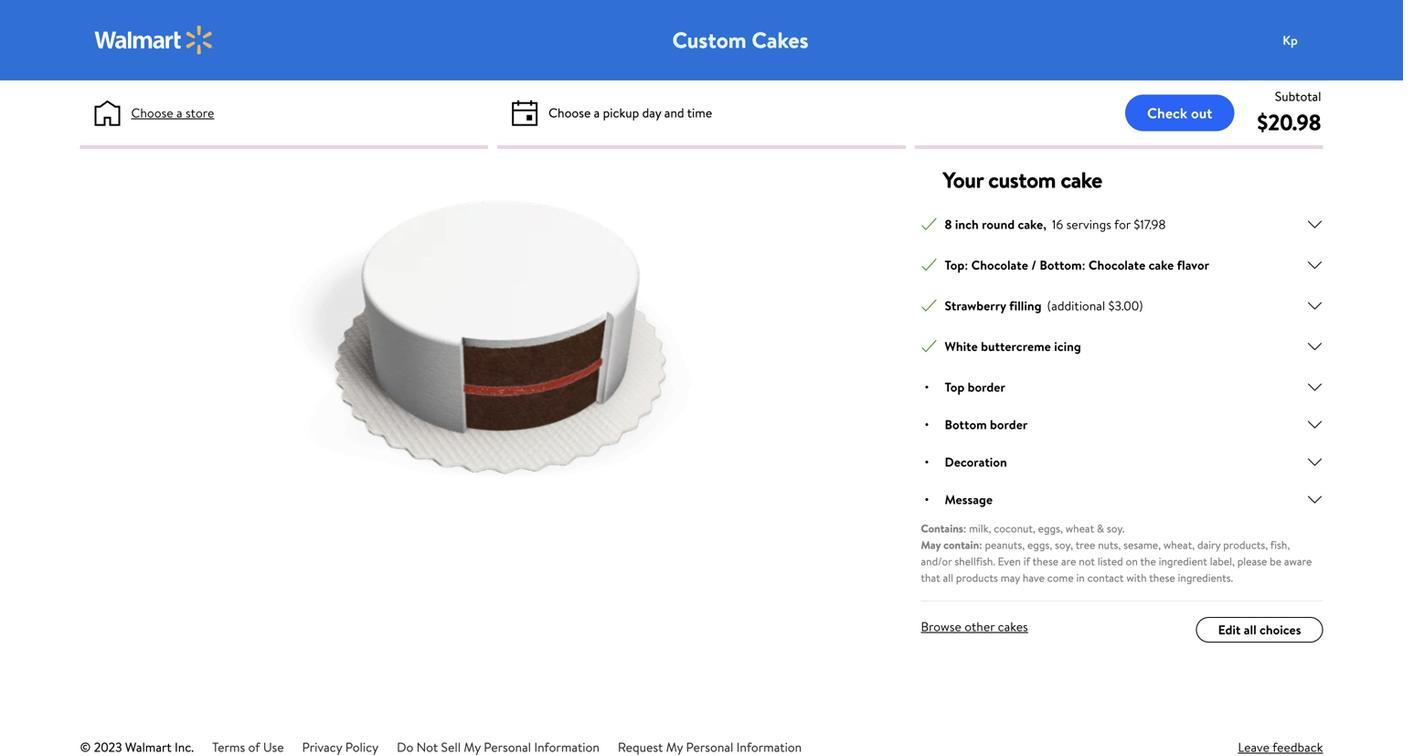 Task type: vqa. For each thing, say whether or not it's contained in the screenshot.
ingredients.
yes



Task type: locate. For each thing, give the bounding box(es) containing it.
are
[[1061, 553, 1076, 569]]

border for top border
[[968, 378, 1005, 396]]

1 horizontal spatial choose
[[549, 104, 591, 122]]

selected, click to change image left white
[[921, 338, 937, 355]]

bottom
[[945, 415, 987, 433]]

a left pickup
[[594, 104, 600, 122]]

selected, click to change image for strawberry filling (additional $3.00)
[[921, 298, 937, 314]]

bottom:
[[1040, 256, 1086, 274]]

browse
[[921, 617, 961, 635]]

kp
[[1283, 31, 1298, 49]]

custom cakes
[[672, 25, 808, 55]]

choose left store
[[131, 104, 173, 122]]

1 selected, click to change image from the top
[[921, 216, 937, 233]]

4 down arrow image from the top
[[1307, 338, 1323, 355]]

bottom border link
[[921, 415, 1323, 434]]

down arrow image inside message link
[[1307, 491, 1323, 508]]

choices
[[1260, 621, 1301, 638]]

cake left the flavor
[[1149, 256, 1174, 274]]

&
[[1097, 521, 1104, 536]]

1 vertical spatial all
[[1244, 621, 1257, 638]]

border right bottom at the bottom right
[[990, 415, 1028, 433]]

1 vertical spatial eggs,
[[1027, 537, 1052, 553]]

16
[[1052, 215, 1063, 233]]

0 horizontal spatial cake
[[1018, 215, 1043, 233]]

1 vertical spatial down arrow image
[[1307, 491, 1323, 508]]

selected, click to change image
[[921, 216, 937, 233], [921, 298, 937, 314], [921, 338, 937, 355]]

border right top
[[968, 378, 1005, 396]]

please
[[1237, 553, 1267, 569]]

0 vertical spatial these
[[1033, 553, 1059, 569]]

1 vertical spatial border
[[990, 415, 1028, 433]]

1 vertical spatial cake
[[1018, 215, 1043, 233]]

subtotal $20.98
[[1257, 87, 1321, 138]]

a left store
[[176, 104, 182, 122]]

a
[[176, 104, 182, 122], [594, 104, 600, 122]]

2 horizontal spatial cake
[[1149, 256, 1174, 274]]

1 vertical spatial selected, click to change image
[[921, 298, 937, 314]]

the
[[1140, 553, 1156, 569]]

0 vertical spatial border
[[968, 378, 1005, 396]]

chocolate down for
[[1089, 256, 1146, 274]]

flavor
[[1177, 256, 1209, 274]]

0 horizontal spatial all
[[943, 570, 953, 585]]

1 horizontal spatial a
[[594, 104, 600, 122]]

day
[[642, 104, 661, 122]]

1 choose from the left
[[131, 104, 173, 122]]

down arrow image
[[1307, 216, 1323, 233], [1307, 257, 1323, 273], [1307, 298, 1323, 314], [1307, 338, 1323, 355], [1307, 379, 1323, 395], [1307, 416, 1323, 433]]

servings
[[1066, 215, 1111, 233]]

1 horizontal spatial chocolate
[[1089, 256, 1146, 274]]

1 down arrow image from the top
[[1307, 454, 1323, 470]]

down arrow image inside decoration link
[[1307, 454, 1323, 470]]

even
[[998, 553, 1021, 569]]

these right if
[[1033, 553, 1059, 569]]

choose
[[131, 104, 173, 122], [549, 104, 591, 122]]

products
[[956, 570, 998, 585]]

selected, click to change image left "8"
[[921, 216, 937, 233]]

soy.
[[1107, 521, 1125, 536]]

2 choose from the left
[[549, 104, 591, 122]]

cake left 16
[[1018, 215, 1043, 233]]

contains:
[[921, 521, 966, 536]]

chocolate
[[971, 256, 1028, 274], [1089, 256, 1146, 274]]

0 horizontal spatial these
[[1033, 553, 1059, 569]]

2 vertical spatial cake
[[1149, 256, 1174, 274]]

back to walmart.com image
[[95, 26, 213, 55]]

0 vertical spatial all
[[943, 570, 953, 585]]

kp button
[[1272, 22, 1345, 59]]

peanuts, eggs, soy, tree nuts, sesame, wheat, dairy products, fish, and/or shellfish. even if these are not listed on the ingredient label, please be aware that all products may have come in contact with these ingredients.
[[921, 537, 1312, 585]]

sesame,
[[1124, 537, 1161, 553]]

5 down arrow image from the top
[[1307, 379, 1323, 395]]

/
[[1031, 256, 1037, 274]]

all right that
[[943, 570, 953, 585]]

0 vertical spatial eggs,
[[1038, 521, 1063, 536]]

subtotal
[[1275, 87, 1321, 105]]

top border
[[945, 378, 1005, 396]]

white
[[945, 337, 978, 355]]

0 vertical spatial down arrow image
[[1307, 454, 1323, 470]]

these down the on the right of the page
[[1149, 570, 1175, 585]]

round
[[982, 215, 1015, 233]]

wheat,
[[1163, 537, 1195, 553]]

2 down arrow image from the top
[[1307, 257, 1323, 273]]

down arrow image inside white buttercreme icing "link"
[[1307, 338, 1323, 355]]

2 down arrow image from the top
[[1307, 491, 1323, 508]]

fish,
[[1270, 537, 1290, 553]]

cake up servings
[[1061, 165, 1102, 195]]

contains: milk, coconut, eggs, wheat & soy.
[[921, 521, 1125, 536]]

2 selected, click to change image from the top
[[921, 298, 937, 314]]

0 vertical spatial selected, click to change image
[[921, 216, 937, 233]]

listed
[[1098, 553, 1123, 569]]

choose left pickup
[[549, 104, 591, 122]]

cake
[[1061, 165, 1102, 195], [1018, 215, 1043, 233], [1149, 256, 1174, 274]]

selected, click to change image down selected, click to change icon
[[921, 298, 937, 314]]

have
[[1023, 570, 1045, 585]]

down arrow image inside top border link
[[1307, 379, 1323, 395]]

all inside peanuts, eggs, soy, tree nuts, sesame, wheat, dairy products, fish, and/or shellfish. even if these are not listed on the ingredient label, please be aware that all products may have come in contact with these ingredients.
[[943, 570, 953, 585]]

eggs, up if
[[1027, 537, 1052, 553]]

strawberry filling (additional $3.00)
[[945, 297, 1143, 314]]

0 horizontal spatial choose
[[131, 104, 173, 122]]

down arrow image inside bottom border link
[[1307, 416, 1323, 433]]

down arrow image for decoration
[[1307, 454, 1323, 470]]

custom
[[988, 165, 1056, 195]]

dairy
[[1197, 537, 1221, 553]]

buttercreme
[[981, 337, 1051, 355]]

be
[[1270, 553, 1282, 569]]

border for bottom border
[[990, 415, 1028, 433]]

0 vertical spatial cake
[[1061, 165, 1102, 195]]

eggs, inside peanuts, eggs, soy, tree nuts, sesame, wheat, dairy products, fish, and/or shellfish. even if these are not listed on the ingredient label, please be aware that all products may have come in contact with these ingredients.
[[1027, 537, 1052, 553]]

1 horizontal spatial all
[[1244, 621, 1257, 638]]

all
[[943, 570, 953, 585], [1244, 621, 1257, 638]]

selected, click to change image
[[921, 257, 937, 273]]

6 down arrow image from the top
[[1307, 416, 1323, 433]]

0 horizontal spatial chocolate
[[971, 256, 1028, 274]]

a for pickup
[[594, 104, 600, 122]]

eggs, up soy, in the bottom of the page
[[1038, 521, 1063, 536]]

aware
[[1284, 553, 1312, 569]]

products,
[[1223, 537, 1268, 553]]

0 horizontal spatial a
[[176, 104, 182, 122]]

filling
[[1009, 297, 1042, 314]]

1 a from the left
[[176, 104, 182, 122]]

label,
[[1210, 553, 1235, 569]]

2 a from the left
[[594, 104, 600, 122]]

chocolate left /
[[971, 256, 1028, 274]]

border
[[968, 378, 1005, 396], [990, 415, 1028, 433]]

cakes
[[752, 25, 808, 55]]

other
[[965, 617, 995, 635]]

soy,
[[1055, 537, 1073, 553]]

a inside choose a store link
[[176, 104, 182, 122]]

edit all choices link
[[1196, 617, 1323, 643]]

shellfish.
[[955, 553, 995, 569]]

1 vertical spatial these
[[1149, 570, 1175, 585]]

time
[[687, 104, 712, 122]]

down arrow image
[[1307, 454, 1323, 470], [1307, 491, 1323, 508]]

2 vertical spatial selected, click to change image
[[921, 338, 937, 355]]

all right edit
[[1244, 621, 1257, 638]]

8
[[945, 215, 952, 233]]

eggs,
[[1038, 521, 1063, 536], [1027, 537, 1052, 553]]

message
[[945, 490, 993, 508]]



Task type: describe. For each thing, give the bounding box(es) containing it.
top: chocolate / bottom: chocolate cake flavor link
[[921, 255, 1323, 275]]

contain:
[[943, 537, 982, 553]]

top:
[[945, 256, 968, 274]]

ingredients.
[[1178, 570, 1233, 585]]

a for store
[[176, 104, 182, 122]]

choose a store link
[[131, 103, 214, 122]]

(additional
[[1047, 297, 1105, 314]]

white buttercreme icing link
[[921, 337, 1323, 356]]

choose a pickup day and time
[[549, 104, 712, 122]]

check out
[[1147, 103, 1212, 123]]

may
[[1001, 570, 1020, 585]]

inch
[[955, 215, 979, 233]]

for
[[1114, 215, 1131, 233]]

message link
[[921, 490, 1323, 509]]

may
[[921, 537, 941, 553]]

ingredient
[[1159, 553, 1207, 569]]

and
[[664, 104, 684, 122]]

custom
[[672, 25, 746, 55]]

2 chocolate from the left
[[1089, 256, 1146, 274]]

down arrow image inside "top: chocolate / bottom: chocolate cake flavor" link
[[1307, 257, 1323, 273]]

contact
[[1087, 570, 1124, 585]]

coconut,
[[994, 521, 1035, 536]]

edit all choices
[[1218, 621, 1301, 638]]

choose for choose a store
[[131, 104, 173, 122]]

down arrow image for message
[[1307, 491, 1323, 508]]

edit
[[1218, 621, 1241, 638]]

3 down arrow image from the top
[[1307, 298, 1323, 314]]

choose a store
[[131, 104, 214, 122]]

nuts,
[[1098, 537, 1121, 553]]

bottom border
[[945, 415, 1028, 433]]

icing
[[1054, 337, 1081, 355]]

that
[[921, 570, 940, 585]]

strawberry
[[945, 297, 1006, 314]]

come
[[1047, 570, 1074, 585]]

white buttercreme icing
[[945, 337, 1081, 355]]

decoration link
[[921, 452, 1323, 472]]

browse other cakes button
[[921, 617, 1028, 636]]

1 horizontal spatial these
[[1149, 570, 1175, 585]]

1 horizontal spatial cake
[[1061, 165, 1102, 195]]

and/or
[[921, 553, 952, 569]]

$20.98
[[1257, 107, 1321, 138]]

may contain:
[[921, 537, 985, 553]]

your
[[943, 165, 983, 195]]

8 inch round cake 16 servings for $17.98
[[945, 215, 1166, 233]]

peanuts,
[[985, 537, 1025, 553]]

check out button
[[1125, 95, 1234, 131]]

3 selected, click to change image from the top
[[921, 338, 937, 355]]

top: chocolate / bottom: chocolate cake flavor
[[945, 256, 1209, 274]]

your custom cake
[[943, 165, 1102, 195]]

store
[[186, 104, 214, 122]]

$17.98
[[1134, 215, 1166, 233]]

wheat
[[1066, 521, 1094, 536]]

on
[[1126, 553, 1138, 569]]

check
[[1147, 103, 1188, 123]]

if
[[1023, 553, 1030, 569]]

with
[[1126, 570, 1147, 585]]

$3.00)
[[1108, 297, 1143, 314]]

decoration
[[945, 453, 1007, 471]]

top
[[945, 378, 965, 396]]

cakes
[[998, 617, 1028, 635]]

in
[[1076, 570, 1085, 585]]

1 down arrow image from the top
[[1307, 216, 1323, 233]]

1 chocolate from the left
[[971, 256, 1028, 274]]

pickup
[[603, 104, 639, 122]]

browse other cakes
[[921, 617, 1028, 635]]

top border link
[[921, 378, 1323, 397]]

tree
[[1076, 537, 1095, 553]]

choose for choose a pickup day and time
[[549, 104, 591, 122]]

selected, click to change image for 8 inch round cake 16 servings for $17.98
[[921, 216, 937, 233]]



